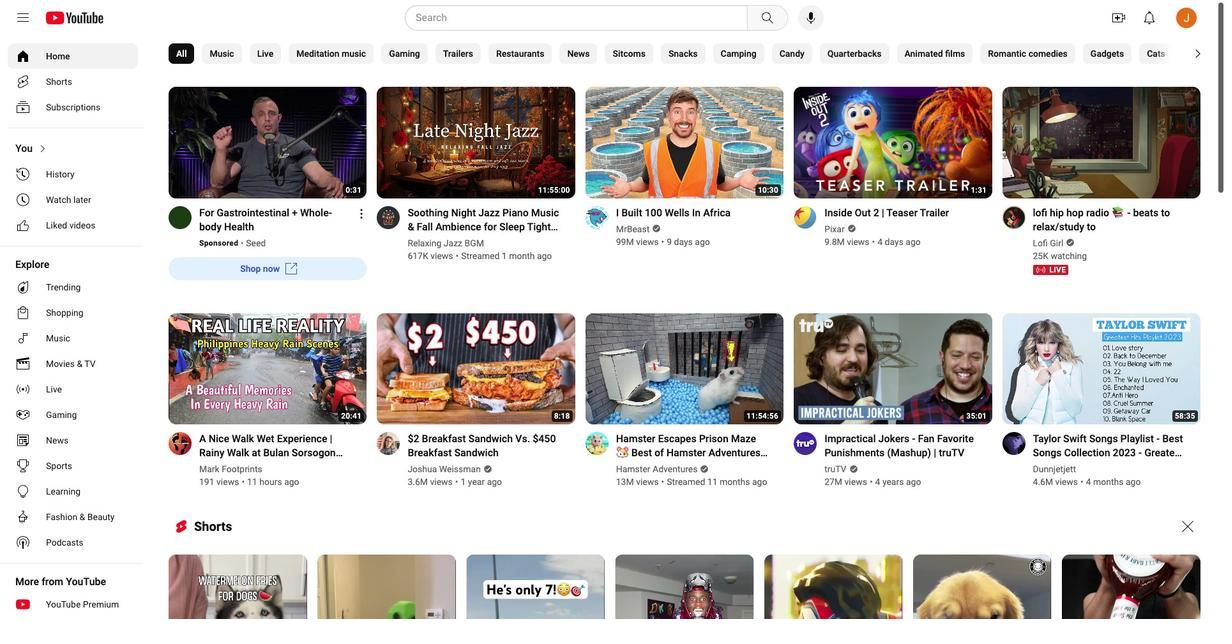 Task type: locate. For each thing, give the bounding box(es) containing it.
1 horizontal spatial 1
[[502, 251, 507, 261]]

11:55:00 link
[[377, 87, 575, 200]]

podcasts link
[[8, 530, 138, 556], [8, 530, 138, 556]]

0 vertical spatial breakfast
[[422, 433, 466, 445]]

2 horizontal spatial |
[[934, 447, 936, 459]]

you link
[[8, 136, 138, 162], [8, 136, 138, 162]]

0 vertical spatial &
[[408, 221, 414, 233]]

ago down in
[[695, 237, 710, 247]]

more
[[15, 576, 39, 588]]

25k
[[1033, 251, 1049, 261]]

views down in
[[636, 477, 659, 487]]

jazz down for
[[478, 235, 499, 247]]

0 horizontal spatial adventures
[[653, 464, 698, 475]]

1 horizontal spatial all
[[1098, 461, 1111, 473]]

trutv link
[[825, 463, 847, 476]]

live left meditation
[[257, 49, 273, 59]]

1 vertical spatial songs
[[1033, 447, 1062, 459]]

wells
[[665, 207, 690, 219]]

swift
[[1063, 433, 1087, 445]]

1 horizontal spatial live
[[257, 49, 273, 59]]

sorsogon
[[292, 447, 336, 459]]

ago right month
[[537, 251, 552, 261]]

lofi hip hop radio 📚 - beats to relax/study to link
[[1033, 206, 1185, 234]]

4 down "2" on the top of page
[[878, 237, 883, 247]]

trutv up 27m on the right of the page
[[825, 464, 846, 475]]

trutv inside impractical jokers - fan favorite punishments (mashup) | trutv
[[939, 447, 964, 459]]

- inside the "lofi hip hop radio 📚 - beats to relax/study to"
[[1127, 207, 1131, 219]]

0 horizontal spatial to
[[1087, 221, 1096, 233]]

watching
[[1051, 251, 1087, 261]]

lofi
[[1033, 238, 1048, 248]]

watch later
[[46, 195, 91, 205]]

history link
[[8, 162, 138, 187], [8, 162, 138, 187]]

0 vertical spatial all
[[176, 49, 187, 59]]

ago for i built 100 wells in africa
[[695, 237, 710, 247]]

ago down time
[[1126, 477, 1141, 487]]

Search text field
[[416, 10, 745, 26]]

| up the sorsogon
[[330, 433, 332, 445]]

4 left years at the bottom of page
[[875, 477, 880, 487]]

i built 100 wells in africa
[[616, 207, 731, 219]]

meditation music
[[296, 49, 366, 59]]

best up "greatest"
[[1162, 433, 1183, 445]]

pets
[[616, 461, 636, 473]]

prison
[[699, 433, 729, 445]]

0 horizontal spatial shorts
[[46, 77, 72, 87]]

youtube premium
[[46, 600, 119, 610]]

0 horizontal spatial live
[[46, 384, 62, 395]]

news down search text field
[[567, 49, 590, 59]]

sports
[[46, 461, 72, 471]]

35:01 link
[[794, 313, 992, 426]]

songs up the 4.6m views
[[1054, 461, 1083, 473]]

& left tv
[[77, 359, 82, 369]]

1 horizontal spatial shorts
[[194, 519, 232, 535]]

0 vertical spatial adventures
[[708, 447, 761, 459]]

1 left year
[[461, 477, 466, 487]]

1 vertical spatial shorts
[[194, 519, 232, 535]]

views for night
[[431, 251, 453, 261]]

inside
[[825, 207, 852, 219]]

live down movies
[[46, 384, 62, 395]]

1 vertical spatial adventures
[[653, 464, 698, 475]]

& inside soothing night jazz piano music & fall ambience for sleep tight ~ instrumental jazz relaxing music
[[408, 221, 414, 233]]

sandwich up weissman
[[454, 447, 499, 459]]

streamed for jazz
[[461, 251, 500, 261]]

31 seconds element
[[346, 186, 362, 195]]

8 minutes, 18 seconds element
[[554, 412, 570, 421]]

1 horizontal spatial months
[[1093, 477, 1124, 487]]

& left the fall
[[408, 221, 414, 233]]

news up sports
[[46, 436, 68, 446]]

0 vertical spatial hamster
[[616, 433, 656, 445]]

2 days from the left
[[885, 237, 904, 247]]

ago right years at the bottom of page
[[906, 477, 921, 487]]

views right 27m on the right of the page
[[845, 477, 867, 487]]

history
[[46, 169, 74, 179]]

views down 'mrbeast' link
[[636, 237, 659, 247]]

taylor swift songs playlist - best songs collection 2023 - greatest hits songs of all time by dunnjetjett 4,609,986 views 4 months ago 58 minutes element
[[1033, 432, 1185, 473]]

~
[[408, 235, 414, 247]]

shorts
[[46, 77, 72, 87], [194, 519, 232, 535]]

views right the 9.8m
[[847, 237, 869, 247]]

subscriptions link
[[8, 95, 138, 120], [8, 95, 138, 120]]

trailers
[[443, 49, 473, 59]]

relaxing up 617k views
[[408, 238, 441, 248]]

1 vertical spatial |
[[330, 433, 332, 445]]

0 horizontal spatial gaming
[[46, 410, 77, 420]]

to down radio
[[1087, 221, 1096, 233]]

gaming down movies
[[46, 410, 77, 420]]

best inside hamster escapes prison maze 🐹 best of hamster adventures pets in real life 🛑live stream
[[631, 447, 652, 459]]

1 horizontal spatial trutv
[[939, 447, 964, 459]]

1 days from the left
[[674, 237, 693, 247]]

ago right year
[[487, 477, 502, 487]]

all inside taylor swift songs playlist - best songs collection 2023 - greatest hits songs of all time
[[1098, 461, 1111, 473]]

breakfast up joshua weissman
[[422, 433, 466, 445]]

all
[[176, 49, 187, 59], [1098, 461, 1111, 473]]

hamster for hamster escapes prison maze 🐹 best of hamster adventures pets in real life 🛑live stream
[[616, 433, 656, 445]]

watch
[[46, 195, 71, 205]]

0 horizontal spatial 1
[[461, 477, 466, 487]]

20:41 link
[[169, 313, 367, 426]]

trutv image
[[794, 432, 817, 455]]

1 left month
[[502, 251, 507, 261]]

mark footprints image
[[169, 432, 192, 455]]

hamster adventures
[[616, 464, 698, 475]]

1 vertical spatial news
[[46, 436, 68, 446]]

walk up footprints
[[227, 447, 249, 459]]

2 vertical spatial &
[[80, 512, 85, 522]]

ago down stream
[[752, 477, 767, 487]]

1 horizontal spatial 11
[[707, 477, 717, 487]]

views for jokers
[[845, 477, 867, 487]]

11:54:56 link
[[585, 313, 784, 426]]

gastrointestinal
[[217, 207, 289, 219]]

days right 9
[[674, 237, 693, 247]]

days for in
[[674, 237, 693, 247]]

dunnjetjett
[[1033, 464, 1076, 475]]

1 vertical spatial streamed
[[667, 477, 705, 487]]

0 horizontal spatial days
[[674, 237, 693, 247]]

streamed down the bgm
[[461, 251, 500, 261]]

11 hours, 55 minutes element
[[538, 186, 570, 195]]

1 minute, 31 seconds element
[[971, 186, 987, 195]]

relaxing up month
[[502, 235, 541, 247]]

youtube down more from youtube
[[46, 600, 81, 610]]

|
[[882, 207, 884, 219], [330, 433, 332, 445], [934, 447, 936, 459]]

days down inside out 2 | teaser trailer link
[[885, 237, 904, 247]]

0 horizontal spatial |
[[330, 433, 332, 445]]

now
[[263, 263, 280, 274]]

25k watching
[[1033, 251, 1087, 261]]

adventures inside hamster escapes prison maze 🐹 best of hamster adventures pets in real life 🛑live stream
[[708, 447, 761, 459]]

night
[[451, 207, 476, 219]]

hamster up '🐹'
[[616, 433, 656, 445]]

podcasts
[[46, 538, 83, 548]]

None search field
[[382, 5, 791, 31]]

1 horizontal spatial to
[[1161, 207, 1170, 219]]

explore
[[15, 259, 49, 271]]

trutv down favorite at the bottom right
[[939, 447, 964, 459]]

1 horizontal spatial news
[[567, 49, 590, 59]]

songs up the collection
[[1089, 433, 1118, 445]]

views for breakfast
[[430, 477, 453, 487]]

0 vertical spatial shorts
[[46, 77, 72, 87]]

shorts down home
[[46, 77, 72, 87]]

seed
[[246, 238, 266, 248]]

for
[[484, 221, 497, 233]]

gaming right music
[[389, 49, 420, 59]]

hamster adventures image
[[585, 432, 608, 455]]

streamed 11 months ago
[[667, 477, 767, 487]]

0 vertical spatial |
[[882, 207, 884, 219]]

2023
[[1113, 447, 1136, 459]]

sitcoms
[[613, 49, 646, 59]]

0 vertical spatial songs
[[1089, 433, 1118, 445]]

beauty
[[87, 512, 115, 522]]

hamster
[[616, 433, 656, 445], [667, 447, 706, 459], [616, 464, 650, 475]]

walk up at
[[232, 433, 254, 445]]

0 horizontal spatial trutv
[[825, 464, 846, 475]]

ago down teaser
[[906, 237, 921, 247]]

1 vertical spatial best
[[631, 447, 652, 459]]

views down mark footprints at the left bottom of the page
[[217, 477, 239, 487]]

| inside impractical jokers - fan favorite punishments (mashup) | trutv
[[934, 447, 936, 459]]

1 vertical spatial trutv
[[825, 464, 846, 475]]

relaxing inside soothing night jazz piano music & fall ambience for sleep tight ~ instrumental jazz relaxing music
[[502, 235, 541, 247]]

11 down footprints
[[247, 477, 257, 487]]

$2
[[408, 433, 419, 445]]

health
[[224, 221, 254, 233]]

4 years ago
[[875, 477, 921, 487]]

relaxing jazz bgm
[[408, 238, 484, 248]]

0 horizontal spatial streamed
[[461, 251, 500, 261]]

shorts down 191 views
[[194, 519, 232, 535]]

restaurants
[[496, 49, 544, 59]]

relaxing jazz bgm link
[[408, 237, 485, 249]]

to right beats
[[1161, 207, 1170, 219]]

0 horizontal spatial months
[[720, 477, 750, 487]]

instrumental
[[417, 235, 475, 247]]

0 vertical spatial trutv
[[939, 447, 964, 459]]

months down stream
[[720, 477, 750, 487]]

4 for jokers
[[875, 477, 880, 487]]

hamster escapes prison maze 🐹 best of hamster adventures pets in real life 🛑live stream by hamster adventures 13,295,428 views streamed 11 months ago 11 hours, 54 minutes element
[[616, 432, 768, 473]]

- right 📚
[[1127, 207, 1131, 219]]

20 minutes, 41 seconds element
[[341, 412, 362, 421]]

months down time
[[1093, 477, 1124, 487]]

a nice walk wet experience | rainy walk at bulan sorsogon philippines [4k] by mark footprints  191 views 11 hours ago 20 minutes element
[[199, 432, 351, 473]]

songs down taylor
[[1033, 447, 1062, 459]]

inside out 2 | teaser trailer link
[[825, 206, 949, 220]]

1 horizontal spatial best
[[1162, 433, 1183, 445]]

1 horizontal spatial relaxing
[[502, 235, 541, 247]]

relaxing
[[502, 235, 541, 247], [408, 238, 441, 248]]

liked videos link
[[8, 213, 138, 238], [8, 213, 138, 238]]

views for built
[[636, 237, 659, 247]]

& left beauty
[[80, 512, 85, 522]]

1 vertical spatial &
[[77, 359, 82, 369]]

0 vertical spatial best
[[1162, 433, 1183, 445]]

teaser
[[887, 207, 918, 219]]

go to channel: seed. image
[[169, 206, 192, 229]]

10:30
[[758, 186, 779, 195]]

2 vertical spatial hamster
[[616, 464, 650, 475]]

maze
[[731, 433, 756, 445]]

1 horizontal spatial adventures
[[708, 447, 761, 459]]

streamed down the life
[[667, 477, 705, 487]]

1 vertical spatial gaming
[[46, 410, 77, 420]]

days for teaser
[[885, 237, 904, 247]]

1 11 from the left
[[247, 477, 257, 487]]

gaming link
[[8, 402, 138, 428], [8, 402, 138, 428]]

hamster down the escapes
[[667, 447, 706, 459]]

year
[[468, 477, 485, 487]]

views down dunnjetjett link
[[1055, 477, 1078, 487]]

views
[[636, 237, 659, 247], [847, 237, 869, 247], [431, 251, 453, 261], [217, 477, 239, 487], [430, 477, 453, 487], [636, 477, 659, 487], [845, 477, 867, 487], [1055, 477, 1078, 487]]

trending
[[46, 282, 81, 292]]

for
[[199, 207, 214, 219]]

4.6m views
[[1033, 477, 1078, 487]]

4 down of
[[1086, 477, 1091, 487]]

| right "2" on the top of page
[[882, 207, 884, 219]]

11 down 🛑live
[[707, 477, 717, 487]]

9
[[667, 237, 672, 247]]

0 horizontal spatial 11
[[247, 477, 257, 487]]

youtube up the youtube premium
[[66, 576, 106, 588]]

& for beauty
[[80, 512, 85, 522]]

- left fan
[[912, 433, 915, 445]]

best inside taylor swift songs playlist - best songs collection 2023 - greatest hits songs of all time
[[1162, 433, 1183, 445]]

breakfast up the joshua
[[408, 447, 452, 459]]

4
[[878, 237, 883, 247], [875, 477, 880, 487], [1086, 477, 1091, 487]]

shop now link
[[169, 257, 367, 280]]

0 horizontal spatial all
[[176, 49, 187, 59]]

jokers
[[878, 433, 909, 445]]

youtube
[[66, 576, 106, 588], [46, 600, 81, 610]]

best up in
[[631, 447, 652, 459]]

0 horizontal spatial best
[[631, 447, 652, 459]]

mrbeast image
[[585, 206, 608, 229]]

lofi
[[1033, 207, 1047, 219]]

views down relaxing jazz bgm at the top of the page
[[431, 251, 453, 261]]

sandwich left vs.
[[468, 433, 513, 445]]

1 horizontal spatial days
[[885, 237, 904, 247]]

ago
[[695, 237, 710, 247], [906, 237, 921, 247], [537, 251, 552, 261], [284, 477, 299, 487], [487, 477, 502, 487], [752, 477, 767, 487], [906, 477, 921, 487], [1126, 477, 1141, 487]]

impractical jokers - fan favorite punishments (mashup) | trutv
[[825, 433, 974, 459]]

jazz up for
[[478, 207, 500, 219]]

mark
[[199, 464, 219, 475]]

$2 breakfast sandwich vs. $450 breakfast sandwich by joshua weissman 3,653,366 views 1 year ago 8 minutes, 18 seconds element
[[408, 432, 560, 461]]

news link
[[8, 428, 138, 453], [8, 428, 138, 453]]

1 vertical spatial live
[[46, 384, 62, 395]]

tab list
[[169, 36, 1226, 72]]

views down joshua weissman
[[430, 477, 453, 487]]

1 horizontal spatial gaming
[[389, 49, 420, 59]]

| down fan
[[934, 447, 936, 459]]

2 months from the left
[[1093, 477, 1124, 487]]

11
[[247, 477, 257, 487], [707, 477, 717, 487]]

191 views
[[199, 477, 239, 487]]

0 vertical spatial streamed
[[461, 251, 500, 261]]

hamster up 13m views
[[616, 464, 650, 475]]

home
[[46, 51, 70, 61]]

2 vertical spatial |
[[934, 447, 936, 459]]

1 horizontal spatial streamed
[[667, 477, 705, 487]]

1 horizontal spatial |
[[882, 207, 884, 219]]

ago for inside out 2 | teaser trailer
[[906, 237, 921, 247]]

impractical jokers - fan favorite punishments (mashup) | trutv by trutv 27,867,447 views 4 years ago 35 minutes element
[[825, 432, 977, 461]]

shorts link
[[8, 69, 138, 95], [8, 69, 138, 95]]

8:18 link
[[377, 313, 575, 426]]

hits
[[1033, 461, 1051, 473]]

dunnjetjett link
[[1033, 463, 1077, 476]]

0 vertical spatial 1
[[502, 251, 507, 261]]

relaxing jazz bgm image
[[377, 206, 400, 229]]

1 vertical spatial all
[[1098, 461, 1111, 473]]

taylor swift songs playlist - best songs collection 2023 - greatest hits songs of all time
[[1033, 433, 1183, 473]]

0 vertical spatial live
[[257, 49, 273, 59]]

rainy
[[199, 447, 224, 459]]

ago right hours
[[284, 477, 299, 487]]



Task type: describe. For each thing, give the bounding box(es) containing it.
live
[[1050, 265, 1066, 274]]

girl
[[1050, 238, 1063, 248]]

1 vertical spatial sandwich
[[454, 447, 499, 459]]

views for escapes
[[636, 477, 659, 487]]

0 vertical spatial youtube
[[66, 576, 106, 588]]

fan
[[918, 433, 935, 445]]

joshua
[[408, 464, 437, 475]]

617k views
[[408, 251, 453, 261]]

0 vertical spatial to
[[1161, 207, 1170, 219]]

| inside "a nice walk wet experience | rainy walk at bulan sorsogon philippines [4k]"
[[330, 433, 332, 445]]

1 months from the left
[[720, 477, 750, 487]]

9.8m
[[825, 237, 845, 247]]

best for in
[[631, 447, 652, 459]]

of
[[655, 447, 664, 459]]

1 vertical spatial to
[[1087, 221, 1096, 233]]

learning
[[46, 487, 80, 497]]

- down playlist
[[1139, 447, 1142, 459]]

1 vertical spatial walk
[[227, 447, 249, 459]]

go to channel: seed. element
[[246, 238, 266, 248]]

sponsored
[[199, 239, 238, 248]]

2 11 from the left
[[707, 477, 717, 487]]

lofi girl link
[[1033, 237, 1064, 249]]

out
[[855, 207, 871, 219]]

2
[[873, 207, 879, 219]]

beats
[[1133, 207, 1159, 219]]

27m views
[[825, 477, 867, 487]]

hop
[[1066, 207, 1084, 219]]

bgm
[[465, 238, 484, 248]]

10:30 link
[[585, 87, 784, 200]]

pixar link
[[825, 223, 846, 235]]

hip
[[1050, 207, 1064, 219]]

piano
[[502, 207, 529, 219]]

radio
[[1086, 207, 1109, 219]]

in
[[639, 461, 647, 473]]

more from youtube
[[15, 576, 106, 588]]

$450
[[533, 433, 556, 445]]

10 minutes, 30 seconds element
[[758, 186, 779, 195]]

trailer
[[920, 207, 949, 219]]

1 vertical spatial hamster
[[667, 447, 706, 459]]

$2 breakfast sandwich vs. $450 breakfast sandwich
[[408, 433, 556, 459]]

joshua weissman image
[[377, 432, 400, 455]]

all inside tab list
[[176, 49, 187, 59]]

experience
[[277, 433, 327, 445]]

i built 100 wells in africa by mrbeast 99,241,632 views 9 days ago 10 minutes, 30 seconds element
[[616, 206, 731, 220]]

quarterbacks
[[828, 49, 882, 59]]

lofi girl
[[1033, 238, 1063, 248]]

avatar image image
[[1176, 8, 1197, 28]]

pixar image
[[794, 206, 817, 229]]

lofi hip hop radio 📚 - beats to relax/study to by lofi girl 298,319,903 views element
[[1033, 206, 1185, 234]]

views for swift
[[1055, 477, 1078, 487]]

tight
[[527, 221, 551, 233]]

58:35
[[1175, 412, 1195, 421]]

4 for swift
[[1086, 477, 1091, 487]]

0 horizontal spatial news
[[46, 436, 68, 446]]

& for tv
[[77, 359, 82, 369]]

taylor
[[1033, 433, 1061, 445]]

ago for impractical jokers - fan favorite punishments (mashup) | trutv
[[906, 477, 921, 487]]

🛑live
[[686, 461, 717, 473]]

at
[[252, 447, 261, 459]]

streamed for 🛑live
[[667, 477, 705, 487]]

58 minutes, 35 seconds element
[[1175, 412, 1195, 421]]

3.6m
[[408, 477, 428, 487]]

movies & tv
[[46, 359, 96, 369]]

11 hours, 54 minutes, 56 seconds element
[[747, 412, 779, 421]]

from
[[42, 576, 63, 588]]

in
[[692, 207, 701, 219]]

inside out 2 | teaser trailer by pixar 9,859,284 views 4 days ago 1 minute, 31 seconds element
[[825, 206, 949, 220]]

nice
[[209, 433, 229, 445]]

liked videos
[[46, 220, 95, 231]]

0 vertical spatial news
[[567, 49, 590, 59]]

35 minutes, 1 second element
[[966, 412, 987, 421]]

views for nice
[[217, 477, 239, 487]]

wet
[[257, 433, 274, 445]]

soothing night jazz piano music & fall ambience for sleep tight ~ instrumental jazz relaxing music by relaxing jazz bgm 617,580 views streamed 1 month ago 11 hours, 55 minutes element
[[408, 206, 560, 261]]

0:31 link
[[169, 87, 367, 200]]

1:31
[[971, 186, 987, 195]]

views for out
[[847, 237, 869, 247]]

of
[[1085, 461, 1096, 473]]

vs.
[[515, 433, 530, 445]]

sleep
[[499, 221, 525, 233]]

romantic comedies
[[988, 49, 1068, 59]]

mrbeast link
[[616, 223, 650, 235]]

jazz down ambience
[[444, 238, 462, 248]]

11:54:56
[[747, 412, 779, 421]]

ad - for gastrointestinal + whole-body health - 31 seconds - maintains healthy immunological responses in gastrointestinal tract* - seed - play video element
[[199, 206, 351, 234]]

hamster adventures link
[[616, 463, 699, 476]]

0 vertical spatial gaming
[[389, 49, 420, 59]]

best for greatest
[[1162, 433, 1183, 445]]

a
[[199, 433, 206, 445]]

fashion
[[46, 512, 77, 522]]

$2 breakfast sandwich vs. $450 breakfast sandwich link
[[408, 432, 560, 461]]

inside out 2 | teaser trailer
[[825, 207, 949, 219]]

- up "greatest"
[[1156, 433, 1160, 445]]

11 hours ago
[[247, 477, 299, 487]]

99m views
[[616, 237, 659, 247]]

punishments
[[825, 447, 885, 459]]

0 vertical spatial walk
[[232, 433, 254, 445]]

hamster for hamster adventures
[[616, 464, 650, 475]]

for gastrointestinal + whole- body health
[[199, 207, 332, 233]]

years
[[882, 477, 904, 487]]

joshua weissman link
[[408, 463, 482, 476]]

cats
[[1147, 49, 1165, 59]]

streamed 1 month ago
[[461, 251, 552, 261]]

35:01
[[966, 412, 987, 421]]

ago for taylor swift songs playlist - best songs collection 2023 - greatest hits songs of all time
[[1126, 477, 1141, 487]]

tab list containing all
[[169, 36, 1226, 72]]

lofi girl image
[[1002, 206, 1025, 229]]

ago for a nice walk wet experience | rainy walk at bulan sorsogon philippines [4k]
[[284, 477, 299, 487]]

2 vertical spatial songs
[[1054, 461, 1083, 473]]

0 vertical spatial sandwich
[[468, 433, 513, 445]]

soothing night jazz piano music & fall ambience for sleep tight ~ instrumental jazz relaxing music
[[408, 207, 559, 261]]

0:31
[[346, 186, 362, 195]]

1 vertical spatial breakfast
[[408, 447, 452, 459]]

camping
[[721, 49, 756, 59]]

lofi hip hop radio 📚 - beats to relax/study to
[[1033, 207, 1170, 233]]

1:31 link
[[794, 87, 992, 200]]

100
[[645, 207, 662, 219]]

shopping
[[46, 308, 83, 318]]

1 vertical spatial youtube
[[46, 600, 81, 610]]

live status
[[1033, 265, 1069, 275]]

1 vertical spatial 1
[[461, 477, 466, 487]]

ago for $2 breakfast sandwich vs. $450 breakfast sandwich
[[487, 477, 502, 487]]

impractical jokers - fan favorite punishments (mashup) | trutv link
[[825, 432, 977, 461]]

live inside tab list
[[257, 49, 273, 59]]

4 for out
[[878, 237, 883, 247]]

- inside impractical jokers - fan favorite punishments (mashup) | trutv
[[912, 433, 915, 445]]

58:35 link
[[1002, 313, 1200, 426]]

favorite
[[937, 433, 974, 445]]

191
[[199, 477, 214, 487]]

0 horizontal spatial relaxing
[[408, 238, 441, 248]]

animated films
[[905, 49, 965, 59]]

bulan
[[263, 447, 289, 459]]

dunnjetjett image
[[1002, 432, 1025, 455]]

mrbeast
[[616, 224, 650, 234]]

9.8m views
[[825, 237, 869, 247]]

films
[[945, 49, 965, 59]]

Shop now text field
[[240, 263, 280, 274]]



Task type: vqa. For each thing, say whether or not it's contained in the screenshot.
the 21 minutes, 32 seconds element
no



